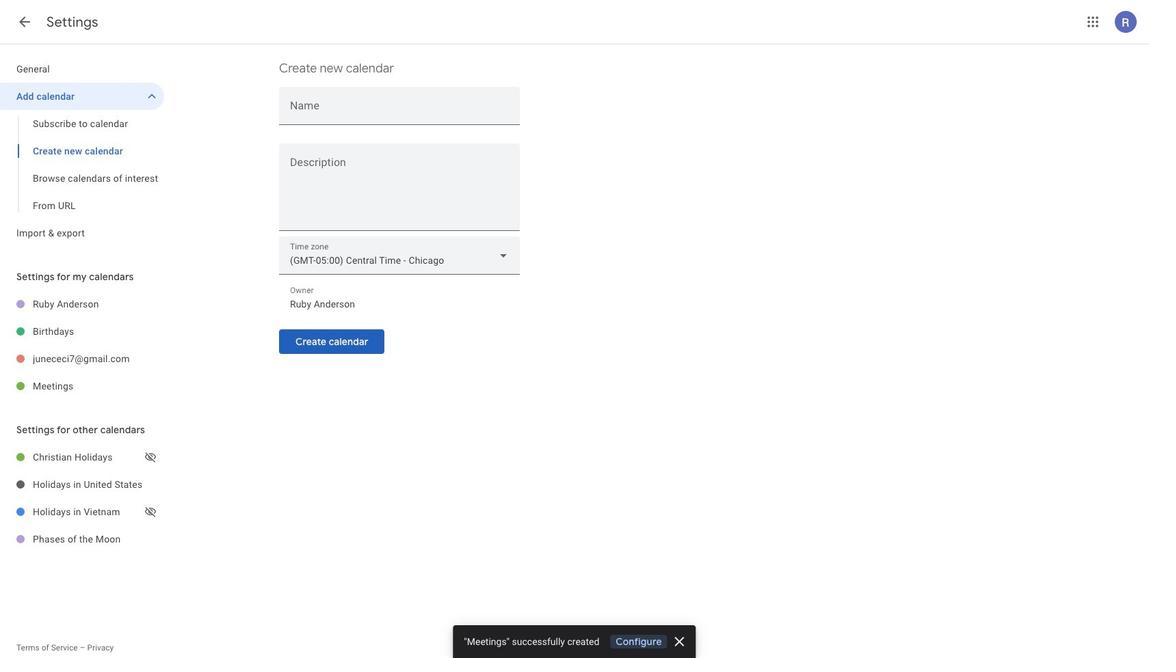 Task type: describe. For each thing, give the bounding box(es) containing it.
birthdays tree item
[[0, 318, 164, 345]]

1 tree from the top
[[0, 55, 164, 247]]

christian holidays tree item
[[0, 444, 164, 471]]

holidays in united states tree item
[[0, 471, 164, 499]]

junececi7@gmail.com tree item
[[0, 345, 164, 373]]

holidays in vietnam tree item
[[0, 499, 164, 526]]

2 tree from the top
[[0, 291, 164, 400]]

go back image
[[16, 14, 33, 30]]

add calendar tree item
[[0, 83, 164, 110]]



Task type: vqa. For each thing, say whether or not it's contained in the screenshot.
Birthdays "tree item"
yes



Task type: locate. For each thing, give the bounding box(es) containing it.
tree
[[0, 55, 164, 247], [0, 291, 164, 400], [0, 444, 164, 553]]

1 vertical spatial tree
[[0, 291, 164, 400]]

phases of the moon tree item
[[0, 526, 164, 553]]

0 vertical spatial tree
[[0, 55, 164, 247]]

ruby anderson tree item
[[0, 291, 164, 318]]

None text field
[[290, 101, 509, 120], [279, 159, 520, 225], [290, 295, 509, 314], [290, 101, 509, 120], [279, 159, 520, 225], [290, 295, 509, 314]]

group
[[0, 110, 164, 220]]

2 vertical spatial tree
[[0, 444, 164, 553]]

3 tree from the top
[[0, 444, 164, 553]]

None field
[[279, 237, 520, 275]]

meetings tree item
[[0, 373, 164, 400]]

heading
[[47, 14, 98, 31]]



